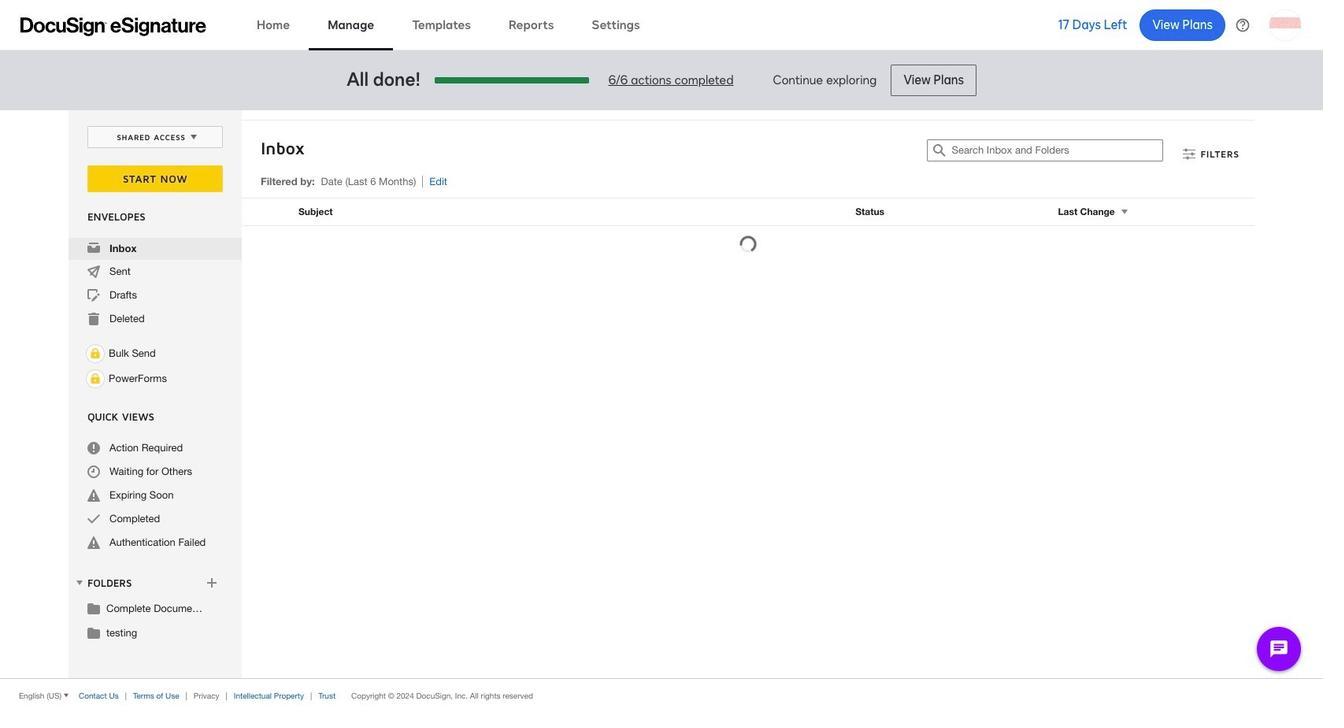 Task type: describe. For each thing, give the bounding box(es) containing it.
completed image
[[87, 513, 100, 526]]

2 folder image from the top
[[87, 626, 100, 639]]

clock image
[[87, 466, 100, 478]]

lock image
[[86, 344, 105, 363]]

your uploaded profile image image
[[1270, 9, 1302, 41]]

action required image
[[87, 442, 100, 455]]

lock image
[[86, 370, 105, 388]]

alert image
[[87, 489, 100, 502]]

trash image
[[87, 313, 100, 325]]

docusign esignature image
[[20, 17, 206, 36]]



Task type: locate. For each thing, give the bounding box(es) containing it.
view folders image
[[73, 577, 86, 589]]

alert image
[[87, 537, 100, 549]]

more info region
[[0, 678, 1324, 712]]

sent image
[[87, 266, 100, 278]]

draft image
[[87, 289, 100, 302]]

0 vertical spatial folder image
[[87, 602, 100, 615]]

Search Inbox and Folders text field
[[952, 140, 1163, 161]]

secondary navigation region
[[69, 110, 1259, 678]]

folder image
[[87, 602, 100, 615], [87, 626, 100, 639]]

inbox image
[[87, 242, 100, 254]]

1 folder image from the top
[[87, 602, 100, 615]]

1 vertical spatial folder image
[[87, 626, 100, 639]]



